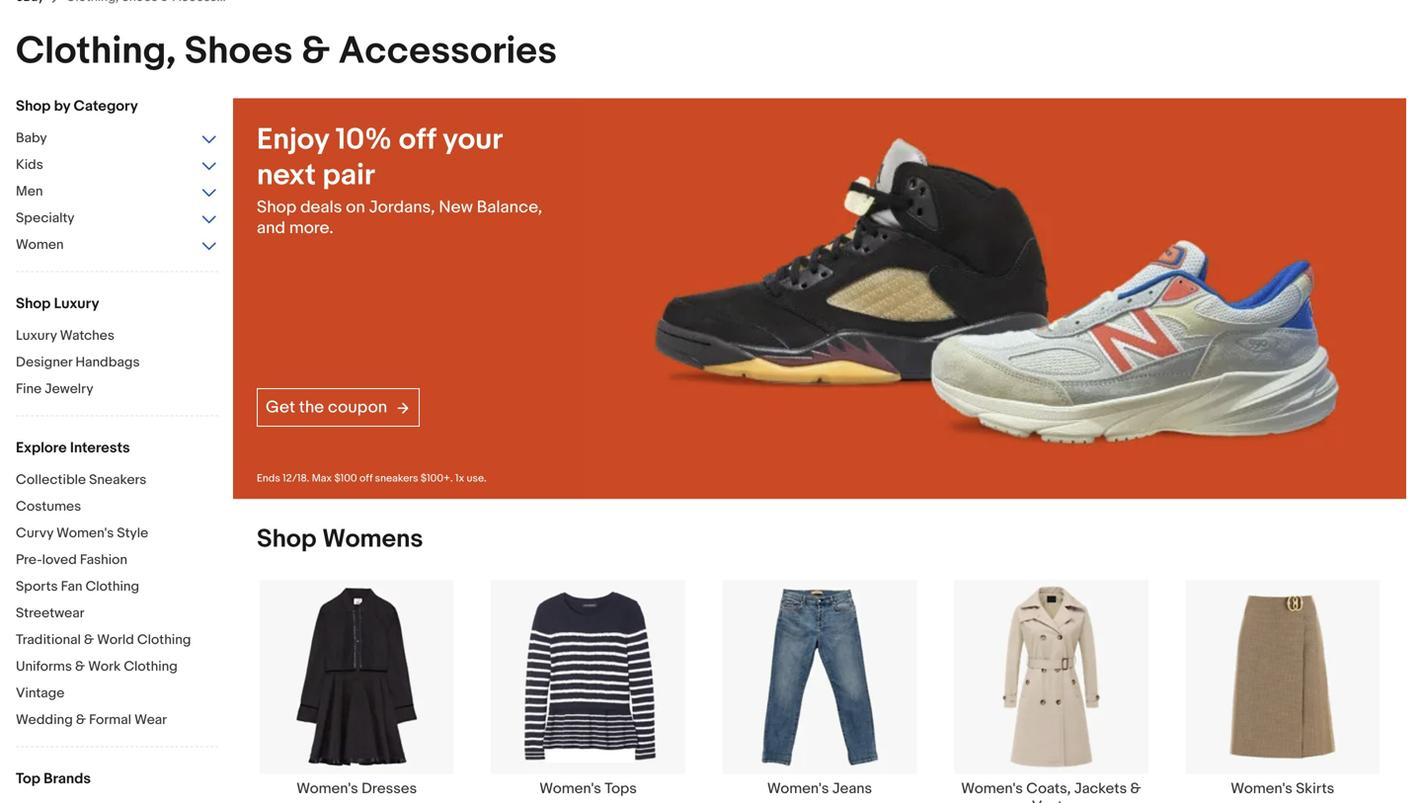 Task type: vqa. For each thing, say whether or not it's contained in the screenshot.
luxury inside the Luxury Watches Designer Handbags Fine Jewelry
yes



Task type: describe. For each thing, give the bounding box(es) containing it.
formal
[[89, 712, 131, 728]]

shop womens
[[257, 524, 423, 554]]

explore interests
[[16, 439, 130, 457]]

designer
[[16, 354, 72, 371]]

baby kids men specialty women
[[16, 130, 75, 253]]

baby
[[16, 130, 47, 147]]

women
[[16, 237, 64, 253]]

interests
[[70, 439, 130, 457]]

women's for women's skirts
[[1231, 780, 1293, 798]]

more.
[[289, 218, 334, 239]]

kids button
[[16, 157, 218, 175]]

shop inside the enjoy 10% off your next pair shop deals on jordans, new balance, and more.
[[257, 197, 297, 218]]

fan
[[61, 578, 82, 595]]

clothing,
[[16, 29, 176, 75]]

tops
[[605, 780, 637, 798]]

deals
[[300, 197, 342, 218]]

shoes
[[184, 29, 293, 75]]

12/18.
[[283, 472, 309, 485]]

accessories
[[339, 29, 557, 75]]

watches
[[60, 327, 115, 344]]

curvy
[[16, 525, 53, 542]]

10%
[[335, 122, 392, 158]]

1x
[[455, 472, 464, 485]]

explore
[[16, 439, 67, 457]]

world
[[97, 632, 134, 648]]

fine jewelry link
[[16, 381, 218, 400]]

top brands
[[16, 770, 91, 788]]

costumes link
[[16, 498, 218, 517]]

women's for women's coats, jackets & vests
[[961, 780, 1023, 798]]

women's dresses
[[297, 780, 417, 798]]

& inside women's coats, jackets & vests
[[1130, 780, 1141, 798]]

sports
[[16, 578, 58, 595]]

clothing, shoes & accessories
[[16, 29, 557, 75]]

sneakers
[[89, 472, 147, 488]]

costumes
[[16, 498, 81, 515]]

traditional & world clothing link
[[16, 632, 218, 650]]

women's jeans link
[[704, 579, 936, 798]]

& right shoes
[[301, 29, 330, 75]]

vintage
[[16, 685, 64, 702]]

women's for women's jeans
[[767, 780, 829, 798]]

off inside the enjoy 10% off your next pair shop deals on jordans, new balance, and more.
[[399, 122, 436, 158]]

wedding
[[16, 712, 73, 728]]

handbags
[[75, 354, 140, 371]]

luxury inside luxury watches designer handbags fine jewelry
[[16, 327, 57, 344]]

pre-
[[16, 552, 42, 568]]

use.
[[467, 472, 487, 485]]

kids
[[16, 157, 43, 173]]

work
[[88, 658, 121, 675]]

top
[[16, 770, 40, 788]]

your
[[443, 122, 502, 158]]

streetwear
[[16, 605, 84, 622]]

ends
[[257, 472, 280, 485]]

next
[[257, 158, 316, 193]]

0 vertical spatial clothing
[[86, 578, 139, 595]]

shop for shop luxury
[[16, 295, 51, 313]]

women's skirts
[[1231, 780, 1335, 798]]

new
[[439, 197, 473, 218]]

& left world
[[84, 632, 94, 648]]

fine
[[16, 381, 42, 398]]

loved
[[42, 552, 77, 568]]

$100+.
[[421, 472, 453, 485]]

luxury watches designer handbags fine jewelry
[[16, 327, 140, 398]]

coupon
[[328, 397, 387, 418]]

jackets
[[1074, 780, 1127, 798]]

list containing women's dresses
[[233, 579, 1407, 803]]

women's jeans
[[767, 780, 872, 798]]

men button
[[16, 183, 218, 202]]

women's tops
[[540, 780, 637, 798]]

sneakers
[[375, 472, 418, 485]]

& left formal
[[76, 712, 86, 728]]

on
[[346, 197, 365, 218]]

traditional
[[16, 632, 81, 648]]



Task type: locate. For each thing, give the bounding box(es) containing it.
off
[[399, 122, 436, 158], [360, 472, 373, 485]]

uniforms
[[16, 658, 72, 675]]

clothing
[[86, 578, 139, 595], [137, 632, 191, 648], [124, 658, 178, 675]]

1 horizontal spatial off
[[399, 122, 436, 158]]

wear
[[134, 712, 167, 728]]

collectible sneakers costumes curvy women's style pre-loved fashion sports fan clothing streetwear traditional & world clothing uniforms & work clothing vintage wedding & formal wear
[[16, 472, 191, 728]]

0 horizontal spatial off
[[360, 472, 373, 485]]

fashion
[[80, 552, 127, 568]]

enjoy 10% off your next pair shop deals on jordans, new balance, and more.
[[257, 122, 542, 239]]

designer handbags link
[[16, 354, 218, 373]]

get the coupon link
[[257, 388, 420, 427]]

get the coupon
[[266, 397, 387, 418]]

women's left coats,
[[961, 780, 1023, 798]]

skirts
[[1296, 780, 1335, 798]]

women's skirts link
[[1167, 579, 1399, 798]]

the
[[299, 397, 324, 418]]

shop down next
[[257, 197, 297, 218]]

1 vertical spatial clothing
[[137, 632, 191, 648]]

shop down 12/18.
[[257, 524, 317, 554]]

vests
[[1032, 798, 1070, 803]]

vintage link
[[16, 685, 218, 704]]

by
[[54, 97, 70, 115]]

women's coats, jackets & vests
[[961, 780, 1141, 803]]

women's
[[56, 525, 114, 542], [297, 780, 358, 798], [540, 780, 601, 798], [767, 780, 829, 798], [961, 780, 1023, 798], [1231, 780, 1293, 798]]

streetwear link
[[16, 605, 218, 624]]

women's left dresses
[[297, 780, 358, 798]]

women's inside women's coats, jackets & vests
[[961, 780, 1023, 798]]

women's inside collectible sneakers costumes curvy women's style pre-loved fashion sports fan clothing streetwear traditional & world clothing uniforms & work clothing vintage wedding & formal wear
[[56, 525, 114, 542]]

luxury up 'watches' in the top of the page
[[54, 295, 99, 313]]

clothing down pre-loved fashion link
[[86, 578, 139, 595]]

shop left by
[[16, 97, 51, 115]]

shop
[[16, 97, 51, 115], [257, 197, 297, 218], [16, 295, 51, 313], [257, 524, 317, 554]]

luxury
[[54, 295, 99, 313], [16, 327, 57, 344]]

shop for shop by category
[[16, 97, 51, 115]]

style
[[117, 525, 148, 542]]

& left the work
[[75, 658, 85, 675]]

shop for shop womens
[[257, 524, 317, 554]]

womens
[[322, 524, 423, 554]]

women's left skirts
[[1231, 780, 1293, 798]]

collectible
[[16, 472, 86, 488]]

list
[[233, 579, 1407, 803]]

and
[[257, 218, 285, 239]]

women's up fashion
[[56, 525, 114, 542]]

sports fan clothing link
[[16, 578, 218, 597]]

specialty button
[[16, 210, 218, 229]]

women's for women's dresses
[[297, 780, 358, 798]]

get
[[266, 397, 295, 418]]

wedding & formal wear link
[[16, 712, 218, 730]]

pair
[[323, 158, 375, 193]]

uniforms & work clothing link
[[16, 658, 218, 677]]

off right the 10%
[[399, 122, 436, 158]]

ends 12/18. max $100 off sneakers $100+. 1x use.
[[257, 472, 487, 485]]

&
[[301, 29, 330, 75], [84, 632, 94, 648], [75, 658, 85, 675], [76, 712, 86, 728], [1130, 780, 1141, 798]]

specialty
[[16, 210, 75, 227]]

curvy women's style link
[[16, 525, 218, 544]]

dresses
[[362, 780, 417, 798]]

enjoy
[[257, 122, 329, 158]]

off right $100
[[360, 472, 373, 485]]

women's for women's tops
[[540, 780, 601, 798]]

0 vertical spatial off
[[399, 122, 436, 158]]

balance,
[[477, 197, 542, 218]]

clothing down traditional & world clothing link
[[124, 658, 178, 675]]

women's left tops
[[540, 780, 601, 798]]

men
[[16, 183, 43, 200]]

1 vertical spatial off
[[360, 472, 373, 485]]

women's coats, jackets & vests link
[[936, 579, 1167, 803]]

coats,
[[1027, 780, 1071, 798]]

shop luxury
[[16, 295, 99, 313]]

pre-loved fashion link
[[16, 552, 218, 570]]

jeans
[[832, 780, 872, 798]]

2 vertical spatial clothing
[[124, 658, 178, 675]]

& right jackets
[[1130, 780, 1141, 798]]

brands
[[44, 770, 91, 788]]

women's left jeans
[[767, 780, 829, 798]]

jewelry
[[45, 381, 93, 398]]

0 vertical spatial luxury
[[54, 295, 99, 313]]

enjoy 10% off your next pair image
[[585, 98, 1407, 499]]

clothing right world
[[137, 632, 191, 648]]

women button
[[16, 237, 218, 255]]

luxury up designer
[[16, 327, 57, 344]]

jordans,
[[369, 197, 435, 218]]

women's tops link
[[473, 579, 704, 798]]

shop down women
[[16, 295, 51, 313]]

collectible sneakers link
[[16, 472, 218, 490]]

shop by category
[[16, 97, 138, 115]]

$100
[[334, 472, 357, 485]]

1 vertical spatial luxury
[[16, 327, 57, 344]]

baby button
[[16, 130, 218, 149]]

women's dresses link
[[241, 579, 473, 798]]



